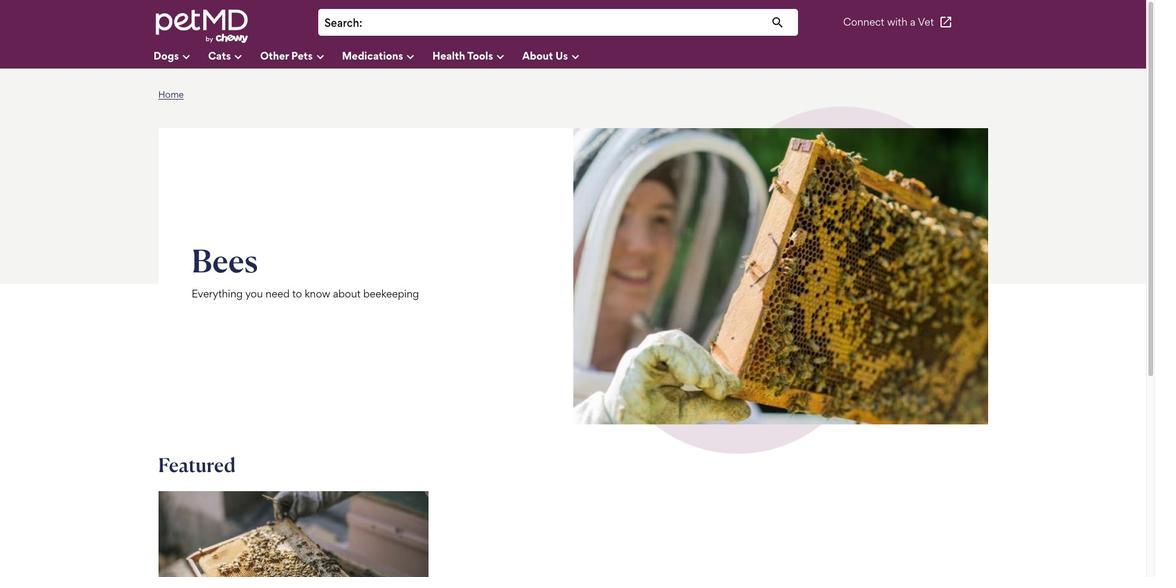 Task type: locate. For each thing, give the bounding box(es) containing it.
everything you need to know about beekeeping
[[192, 288, 419, 300]]

other
[[260, 49, 289, 62]]

tools
[[467, 49, 493, 62]]

connect with a vet button
[[843, 8, 953, 37]]

health tools button
[[433, 45, 522, 69]]

everything
[[192, 288, 243, 300]]

health tools
[[433, 49, 493, 62]]

about
[[333, 288, 361, 300]]

about us button
[[522, 45, 597, 69]]

medications button
[[342, 45, 433, 69]]

search
[[324, 16, 359, 30]]

beekeeper checking beehive image
[[573, 128, 988, 425]]

None text field
[[368, 15, 793, 31]]

pets
[[291, 49, 313, 62]]

need
[[266, 288, 290, 300]]

medications
[[342, 49, 403, 62]]

featured
[[158, 453, 236, 477]]

about us
[[522, 49, 568, 62]]

:
[[359, 16, 363, 30]]

other pets button
[[260, 45, 342, 69]]

us
[[556, 49, 568, 62]]



Task type: vqa. For each thing, say whether or not it's contained in the screenshot.
Cats
yes



Task type: describe. For each thing, give the bounding box(es) containing it.
home
[[158, 89, 184, 100]]

search :
[[324, 16, 363, 30]]

about
[[522, 49, 553, 62]]

cats
[[208, 49, 231, 62]]

connect
[[843, 16, 885, 28]]

petmd home image
[[154, 8, 249, 44]]

vet
[[918, 16, 934, 28]]

beekeeping
[[363, 288, 419, 300]]

dogs button
[[154, 45, 208, 69]]

other pets
[[260, 49, 313, 62]]

a
[[910, 16, 916, 28]]

connect with a vet
[[843, 16, 934, 28]]

you
[[245, 288, 263, 300]]

dogs
[[154, 49, 179, 62]]

home link
[[158, 89, 184, 100]]

know
[[305, 288, 330, 300]]

with
[[887, 16, 908, 28]]

cats button
[[208, 45, 260, 69]]

bees
[[192, 241, 258, 280]]

to
[[292, 288, 302, 300]]

health
[[433, 49, 465, 62]]



